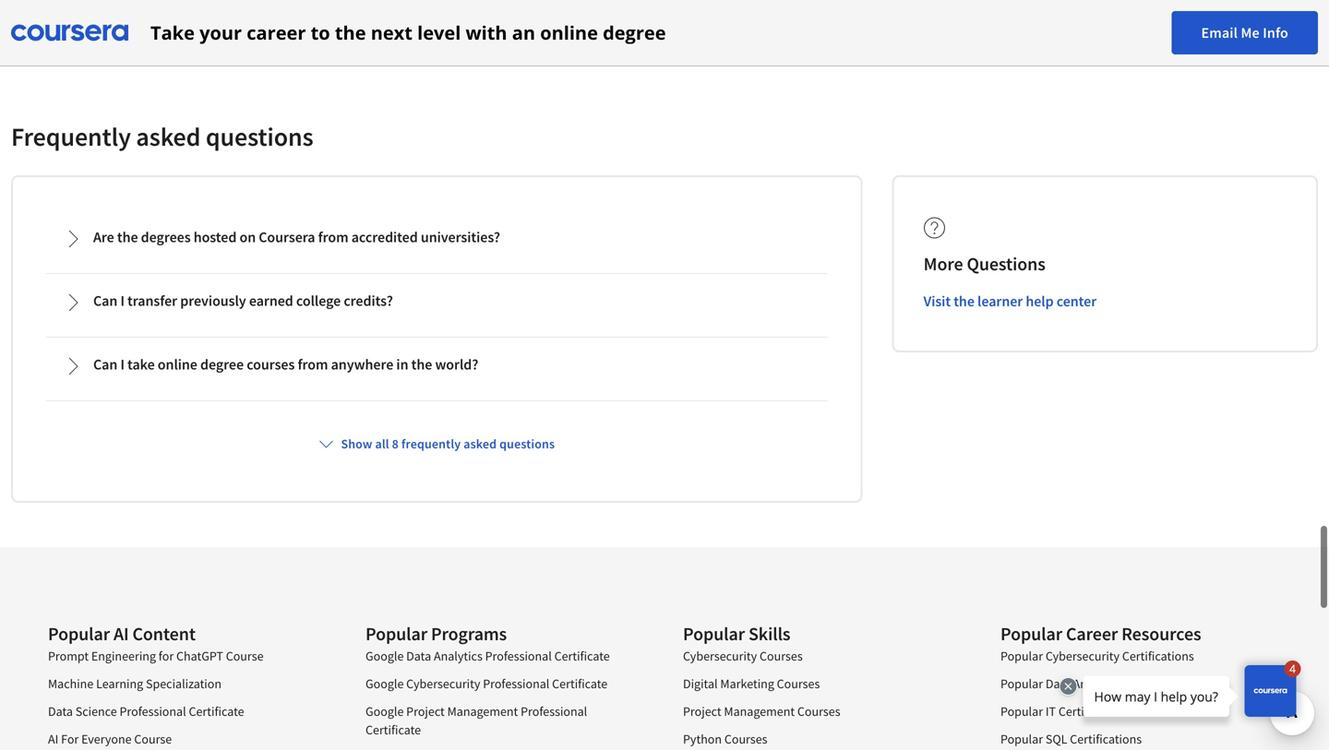 Task type: describe. For each thing, give the bounding box(es) containing it.
0 horizontal spatial data
[[48, 704, 73, 720]]

cybersecurity for popular cybersecurity certifications
[[1046, 648, 1120, 665]]

professional inside google project management professional certificate
[[521, 704, 588, 720]]

show
[[341, 436, 373, 453]]

show all 8 frequently asked questions button
[[312, 428, 563, 461]]

popular cybersecurity certifications
[[1001, 648, 1195, 665]]

in
[[397, 356, 409, 374]]

for
[[61, 731, 79, 748]]

popular it certifications link
[[1001, 704, 1131, 720]]

popular for popular skills
[[683, 623, 745, 646]]

take your career to the next level with an online degree
[[151, 20, 666, 45]]

popular sql certifications link
[[1001, 731, 1143, 748]]

google project management professional certificate link
[[366, 704, 588, 739]]

8
[[392, 436, 399, 453]]

the inside dropdown button
[[412, 356, 433, 374]]

science
[[76, 704, 117, 720]]

learning
[[96, 676, 143, 693]]

1 horizontal spatial online
[[540, 20, 598, 45]]

popular for popular cybersecurity certifications
[[1001, 648, 1044, 665]]

hosted
[[194, 228, 237, 247]]

project inside google project management professional certificate
[[407, 704, 445, 720]]

sql
[[1046, 731, 1068, 748]]

degree inside dropdown button
[[200, 356, 244, 374]]

python
[[683, 731, 722, 748]]

prompt engineering for chatgpt course
[[48, 648, 264, 665]]

digital marketing courses link
[[683, 676, 820, 693]]

2 management from the left
[[724, 704, 795, 720]]

frequently asked questions
[[11, 121, 314, 153]]

python courses link
[[683, 731, 768, 748]]

list for ai
[[48, 647, 312, 751]]

cybersecurity courses link
[[683, 648, 803, 665]]

from for accredited
[[318, 228, 349, 247]]

1 horizontal spatial ai
[[114, 623, 129, 646]]

certifications for popular it certifications
[[1059, 704, 1131, 720]]

are the degrees hosted on coursera from accredited universities?
[[93, 228, 501, 247]]

college
[[296, 292, 341, 310]]

list for programs
[[366, 647, 630, 751]]

info
[[1264, 24, 1289, 42]]

career
[[247, 20, 306, 45]]

ai for everyone course
[[48, 731, 172, 748]]

courses down skills
[[760, 648, 803, 665]]

analytics for certifications
[[1074, 676, 1123, 693]]

can i take online degree courses from anywhere in the world? button
[[49, 341, 825, 391]]

visit the learner help center link
[[924, 292, 1097, 311]]

certificate inside google project management professional certificate
[[366, 722, 421, 739]]

courses
[[247, 356, 295, 374]]

prompt engineering for chatgpt course link
[[48, 648, 264, 665]]

on
[[240, 228, 256, 247]]

professional down google data analytics professional certificate link
[[483, 676, 550, 693]]

cybersecurity for google cybersecurity professional certificate
[[407, 676, 481, 693]]

center
[[1057, 292, 1097, 311]]

project management courses link
[[683, 704, 841, 720]]

email me info
[[1202, 24, 1289, 42]]

level
[[418, 20, 461, 45]]

popular for popular programs
[[366, 623, 428, 646]]

popular for popular sql certifications
[[1001, 731, 1044, 748]]

popular data analytics certifications link
[[1001, 676, 1197, 693]]

the inside dropdown button
[[117, 228, 138, 247]]

degrees
[[141, 228, 191, 247]]

previously
[[180, 292, 246, 310]]

management inside google project management professional certificate
[[448, 704, 518, 720]]

chatgpt
[[176, 648, 223, 665]]

take
[[128, 356, 155, 374]]

me
[[1242, 24, 1261, 42]]

courses up "project management courses"
[[777, 676, 820, 693]]

certifications for popular sql certifications
[[1071, 731, 1143, 748]]

machine learning specialization
[[48, 676, 222, 693]]

programs
[[431, 623, 507, 646]]

collapsed list
[[42, 207, 832, 405]]

analytics for professional
[[434, 648, 483, 665]]

marketing
[[721, 676, 775, 693]]

show all 8 frequently asked questions
[[341, 436, 555, 453]]

cybersecurity courses
[[683, 648, 803, 665]]

email
[[1202, 24, 1239, 42]]

popular ai content
[[48, 623, 196, 646]]

popular for popular it certifications
[[1001, 704, 1044, 720]]

google for google data analytics professional certificate
[[366, 648, 404, 665]]

google cybersecurity professional certificate
[[366, 676, 608, 693]]

coursera
[[259, 228, 315, 247]]

ai inside list
[[48, 731, 58, 748]]

asked inside dropdown button
[[464, 436, 497, 453]]

google project management professional certificate
[[366, 704, 588, 739]]

can i transfer previously earned college credits? button
[[49, 277, 825, 327]]

machine learning specialization link
[[48, 676, 222, 693]]

0 horizontal spatial questions
[[206, 121, 314, 153]]

transfer
[[128, 292, 177, 310]]

project management courses
[[683, 704, 841, 720]]

everyone
[[81, 731, 132, 748]]

are the degrees hosted on coursera from accredited universities? button
[[49, 213, 825, 263]]

the right 'visit' on the right of the page
[[954, 292, 975, 311]]

courses down "digital marketing courses"
[[798, 704, 841, 720]]

more questions
[[924, 253, 1046, 276]]

visit the learner help center
[[924, 292, 1097, 311]]

list for skills
[[683, 647, 948, 751]]



Task type: locate. For each thing, give the bounding box(es) containing it.
certifications for popular cybersecurity certifications
[[1123, 648, 1195, 665]]

popular skills
[[683, 623, 791, 646]]

0 vertical spatial google
[[366, 648, 404, 665]]

ai
[[114, 623, 129, 646], [48, 731, 58, 748]]

4 list from the left
[[1001, 647, 1265, 751]]

1 vertical spatial i
[[120, 356, 125, 374]]

1 vertical spatial course
[[134, 731, 172, 748]]

career
[[1067, 623, 1119, 646]]

0 vertical spatial from
[[318, 228, 349, 247]]

visit
[[924, 292, 951, 311]]

world?
[[435, 356, 479, 374]]

3 google from the top
[[366, 704, 404, 720]]

google
[[366, 648, 404, 665], [366, 676, 404, 693], [366, 704, 404, 720]]

2 horizontal spatial cybersecurity
[[1046, 648, 1120, 665]]

online inside "can i take online degree courses from anywhere in the world?" dropdown button
[[158, 356, 198, 374]]

0 horizontal spatial ai
[[48, 731, 58, 748]]

1 vertical spatial data
[[1046, 676, 1071, 693]]

credits?
[[344, 292, 393, 310]]

earned
[[249, 292, 293, 310]]

i left transfer
[[120, 292, 125, 310]]

popular career resources
[[1001, 623, 1202, 646]]

skills
[[749, 623, 791, 646]]

certifications
[[1123, 648, 1195, 665], [1125, 676, 1197, 693], [1059, 704, 1131, 720], [1071, 731, 1143, 748]]

take
[[151, 20, 195, 45]]

universities?
[[421, 228, 501, 247]]

analytics
[[434, 648, 483, 665], [1074, 676, 1123, 693]]

asked
[[136, 121, 201, 153], [464, 436, 497, 453]]

footer
[[0, 548, 1330, 751]]

popular for popular data analytics certifications
[[1001, 676, 1044, 693]]

from right coursera
[[318, 228, 349, 247]]

list for career
[[1001, 647, 1265, 751]]

can i transfer previously earned college credits?
[[93, 292, 393, 310]]

management down google cybersecurity professional certificate link
[[448, 704, 518, 720]]

popular for popular career resources
[[1001, 623, 1063, 646]]

1 list from the left
[[48, 647, 312, 751]]

for
[[159, 648, 174, 665]]

cybersecurity up google project management professional certificate link
[[407, 676, 481, 693]]

1 can from the top
[[93, 292, 118, 310]]

data down popular programs
[[407, 648, 431, 665]]

1 vertical spatial analytics
[[1074, 676, 1123, 693]]

1 horizontal spatial project
[[683, 704, 722, 720]]

list containing google data analytics professional certificate
[[366, 647, 630, 751]]

frequently
[[402, 436, 461, 453]]

google data analytics professional certificate
[[366, 648, 610, 665]]

1 horizontal spatial analytics
[[1074, 676, 1123, 693]]

next
[[371, 20, 413, 45]]

0 horizontal spatial management
[[448, 704, 518, 720]]

2 i from the top
[[120, 356, 125, 374]]

1 vertical spatial ai
[[48, 731, 58, 748]]

1 vertical spatial degree
[[200, 356, 244, 374]]

i for take
[[120, 356, 125, 374]]

it
[[1046, 704, 1057, 720]]

learner
[[978, 292, 1024, 311]]

with
[[466, 20, 508, 45]]

course
[[226, 648, 264, 665], [134, 731, 172, 748]]

2 vertical spatial data
[[48, 704, 73, 720]]

google for google project management professional certificate
[[366, 704, 404, 720]]

footer containing popular ai content
[[0, 548, 1330, 751]]

google data analytics professional certificate link
[[366, 648, 610, 665]]

0 horizontal spatial course
[[134, 731, 172, 748]]

1 vertical spatial from
[[298, 356, 328, 374]]

analytics down the programs
[[434, 648, 483, 665]]

questions inside dropdown button
[[500, 436, 555, 453]]

course down data science professional certificate link
[[134, 731, 172, 748]]

questions
[[967, 253, 1046, 276]]

list containing prompt engineering for chatgpt course
[[48, 647, 312, 751]]

1 horizontal spatial questions
[[500, 436, 555, 453]]

0 vertical spatial course
[[226, 648, 264, 665]]

0 horizontal spatial degree
[[200, 356, 244, 374]]

from inside dropdown button
[[298, 356, 328, 374]]

management
[[448, 704, 518, 720], [724, 704, 795, 720]]

can i take online degree courses from anywhere in the world?
[[93, 356, 479, 374]]

specialization
[[146, 676, 222, 693]]

0 horizontal spatial cybersecurity
[[407, 676, 481, 693]]

data for popular
[[1046, 676, 1071, 693]]

1 horizontal spatial data
[[407, 648, 431, 665]]

digital
[[683, 676, 718, 693]]

professional down the google cybersecurity professional certificate
[[521, 704, 588, 720]]

engineering
[[91, 648, 156, 665]]

online right an
[[540, 20, 598, 45]]

0 vertical spatial degree
[[603, 20, 666, 45]]

your
[[200, 20, 242, 45]]

an
[[512, 20, 536, 45]]

i for transfer
[[120, 292, 125, 310]]

2 can from the top
[[93, 356, 118, 374]]

1 horizontal spatial course
[[226, 648, 264, 665]]

list containing cybersecurity courses
[[683, 647, 948, 751]]

can left take
[[93, 356, 118, 374]]

data
[[407, 648, 431, 665], [1046, 676, 1071, 693], [48, 704, 73, 720]]

0 vertical spatial analytics
[[434, 648, 483, 665]]

1 i from the top
[[120, 292, 125, 310]]

0 horizontal spatial online
[[158, 356, 198, 374]]

python courses
[[683, 731, 768, 748]]

professional down machine learning specialization link
[[120, 704, 186, 720]]

data up it
[[1046, 676, 1071, 693]]

popular cybersecurity certifications link
[[1001, 648, 1195, 665]]

2 list from the left
[[366, 647, 630, 751]]

popular sql certifications
[[1001, 731, 1143, 748]]

data science professional certificate link
[[48, 704, 244, 720]]

i left take
[[120, 356, 125, 374]]

1 horizontal spatial cybersecurity
[[683, 648, 758, 665]]

management down "digital marketing courses"
[[724, 704, 795, 720]]

online right take
[[158, 356, 198, 374]]

1 vertical spatial asked
[[464, 436, 497, 453]]

ai up "engineering" on the left bottom
[[114, 623, 129, 646]]

0 vertical spatial ai
[[114, 623, 129, 646]]

resources
[[1122, 623, 1202, 646]]

0 vertical spatial asked
[[136, 121, 201, 153]]

machine
[[48, 676, 94, 693]]

can
[[93, 292, 118, 310], [93, 356, 118, 374]]

courses down "project management courses" link on the bottom right of the page
[[725, 731, 768, 748]]

questions
[[206, 121, 314, 153], [500, 436, 555, 453]]

0 horizontal spatial analytics
[[434, 648, 483, 665]]

list containing popular cybersecurity certifications
[[1001, 647, 1265, 751]]

degree
[[603, 20, 666, 45], [200, 356, 244, 374]]

2 horizontal spatial data
[[1046, 676, 1071, 693]]

email me info button
[[1172, 11, 1319, 54]]

popular data analytics certifications
[[1001, 676, 1197, 693]]

1 management from the left
[[448, 704, 518, 720]]

google cybersecurity professional certificate link
[[366, 676, 608, 693]]

professional up google cybersecurity professional certificate link
[[485, 648, 552, 665]]

anywhere
[[331, 356, 394, 374]]

0 vertical spatial online
[[540, 20, 598, 45]]

2 project from the left
[[683, 704, 722, 720]]

1 project from the left
[[407, 704, 445, 720]]

data science professional certificate
[[48, 704, 244, 720]]

list
[[48, 647, 312, 751], [366, 647, 630, 751], [683, 647, 948, 751], [1001, 647, 1265, 751]]

cybersecurity down popular skills
[[683, 648, 758, 665]]

0 vertical spatial data
[[407, 648, 431, 665]]

popular it certifications
[[1001, 704, 1131, 720]]

cybersecurity down career
[[1046, 648, 1120, 665]]

0 vertical spatial can
[[93, 292, 118, 310]]

certificate
[[555, 648, 610, 665], [552, 676, 608, 693], [189, 704, 244, 720], [366, 722, 421, 739]]

cybersecurity
[[683, 648, 758, 665], [1046, 648, 1120, 665], [407, 676, 481, 693]]

frequently asked questions element
[[11, 120, 1319, 503]]

popular for popular ai content
[[48, 623, 110, 646]]

data up for
[[48, 704, 73, 720]]

data for google
[[407, 648, 431, 665]]

0 vertical spatial questions
[[206, 121, 314, 153]]

frequently
[[11, 121, 131, 153]]

are
[[93, 228, 114, 247]]

1 google from the top
[[366, 648, 404, 665]]

popular programs
[[366, 623, 507, 646]]

1 horizontal spatial degree
[[603, 20, 666, 45]]

can for can i transfer previously earned college credits?
[[93, 292, 118, 310]]

the right to
[[335, 20, 366, 45]]

from for anywhere
[[298, 356, 328, 374]]

the
[[335, 20, 366, 45], [117, 228, 138, 247], [954, 292, 975, 311], [412, 356, 433, 374]]

professional
[[485, 648, 552, 665], [483, 676, 550, 693], [120, 704, 186, 720], [521, 704, 588, 720]]

course right chatgpt
[[226, 648, 264, 665]]

from inside dropdown button
[[318, 228, 349, 247]]

from right "courses"
[[298, 356, 328, 374]]

1 vertical spatial online
[[158, 356, 198, 374]]

0 vertical spatial i
[[120, 292, 125, 310]]

can for can i take online degree courses from anywhere in the world?
[[93, 356, 118, 374]]

analytics down popular cybersecurity certifications
[[1074, 676, 1123, 693]]

to
[[311, 20, 330, 45]]

0 horizontal spatial project
[[407, 704, 445, 720]]

3 list from the left
[[683, 647, 948, 751]]

1 vertical spatial questions
[[500, 436, 555, 453]]

content
[[133, 623, 196, 646]]

ai for everyone course link
[[48, 731, 172, 748]]

google inside google project management professional certificate
[[366, 704, 404, 720]]

can left transfer
[[93, 292, 118, 310]]

project up python
[[683, 704, 722, 720]]

2 vertical spatial google
[[366, 704, 404, 720]]

1 vertical spatial google
[[366, 676, 404, 693]]

0 horizontal spatial asked
[[136, 121, 201, 153]]

2 google from the top
[[366, 676, 404, 693]]

1 horizontal spatial management
[[724, 704, 795, 720]]

ai left for
[[48, 731, 58, 748]]

prompt
[[48, 648, 89, 665]]

courses
[[760, 648, 803, 665], [777, 676, 820, 693], [798, 704, 841, 720], [725, 731, 768, 748]]

online
[[540, 20, 598, 45], [158, 356, 198, 374]]

the right in
[[412, 356, 433, 374]]

the right are
[[117, 228, 138, 247]]

digital marketing courses
[[683, 676, 820, 693]]

project down google cybersecurity professional certificate link
[[407, 704, 445, 720]]

1 horizontal spatial asked
[[464, 436, 497, 453]]

accredited
[[352, 228, 418, 247]]

google for google cybersecurity professional certificate
[[366, 676, 404, 693]]

1 vertical spatial can
[[93, 356, 118, 374]]

coursera image
[[11, 18, 128, 48]]



Task type: vqa. For each thing, say whether or not it's contained in the screenshot.


